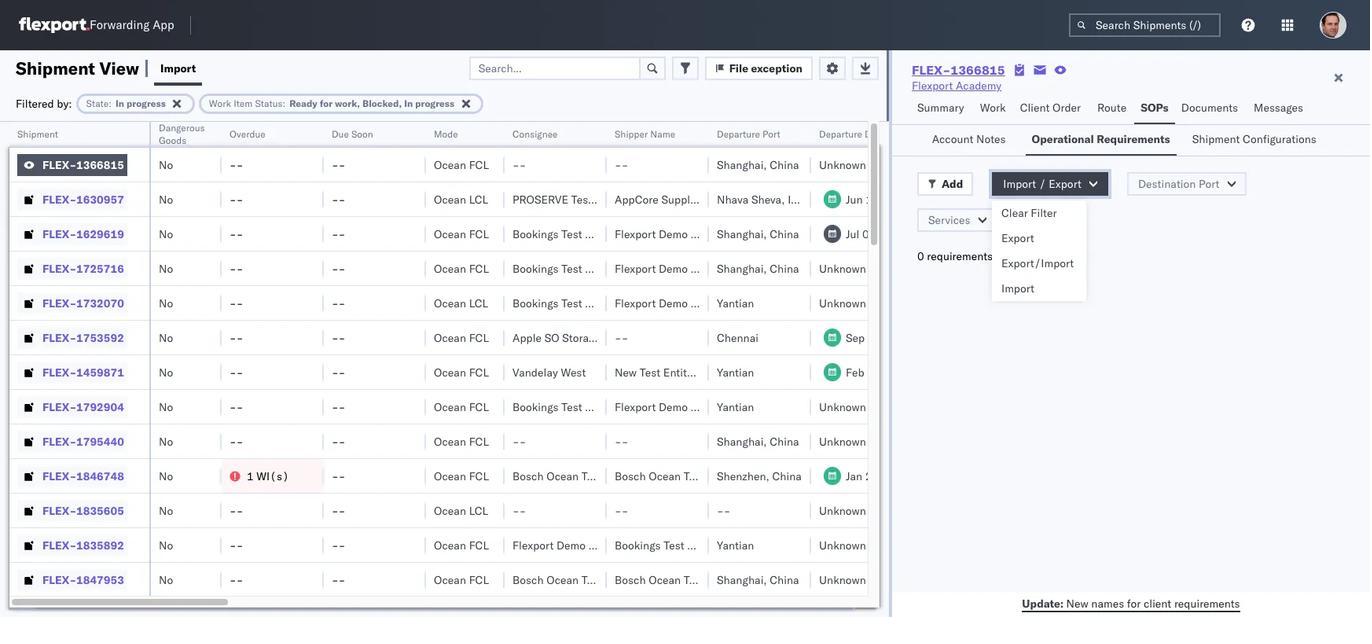 Task type: locate. For each thing, give the bounding box(es) containing it.
shipment
[[16, 57, 95, 79], [17, 128, 58, 140], [1193, 132, 1241, 146]]

flex- down shipment button
[[42, 158, 76, 172]]

flex- for flex-1732070 button
[[42, 296, 76, 310]]

fcl for flex-1795440
[[469, 434, 489, 449]]

item
[[234, 97, 253, 109]]

ocean for 1846748
[[434, 469, 466, 483]]

3 no from the top
[[159, 227, 173, 241]]

ocean for 1630957
[[434, 192, 466, 206]]

2022 right 15,
[[886, 192, 913, 206]]

2 yantian from the top
[[717, 365, 754, 379]]

1 vertical spatial 1366815
[[76, 158, 124, 172]]

0 horizontal spatial in
[[116, 97, 124, 109]]

5 shanghai, from the top
[[717, 573, 767, 587]]

fcl for flex-1459871
[[469, 365, 489, 379]]

1 shanghai, china from the top
[[717, 158, 800, 172]]

lcl
[[469, 192, 489, 206], [469, 296, 489, 310], [469, 504, 489, 518]]

work inside button
[[980, 101, 1006, 115]]

departure inside button
[[717, 128, 760, 140]]

shipment down documents button
[[1193, 132, 1241, 146]]

0 requirements
[[918, 249, 993, 263]]

flexport. image
[[19, 17, 90, 33]]

flex-1366815
[[912, 62, 1006, 78], [42, 158, 124, 172]]

flex- for flex-1753592 button
[[42, 331, 76, 345]]

1366815 up 1630957
[[76, 158, 124, 172]]

1 departure from the left
[[717, 128, 760, 140]]

1 vertical spatial 2022
[[883, 227, 910, 241]]

in right state
[[116, 97, 124, 109]]

fcl for flex-1629619
[[469, 227, 489, 241]]

2 no from the top
[[159, 192, 173, 206]]

progress up mode
[[415, 97, 455, 109]]

flex-1366815 down shipment button
[[42, 158, 124, 172]]

import down the app
[[160, 61, 196, 75]]

6 unknown from the top
[[819, 504, 867, 518]]

departure for departure date
[[819, 128, 863, 140]]

6 fcl from the top
[[469, 400, 489, 414]]

notes
[[977, 132, 1006, 146]]

vandelay
[[513, 365, 558, 379]]

shipment up by:
[[16, 57, 95, 79]]

shanghai, for flex-1847953
[[717, 573, 767, 587]]

import inside import button
[[160, 61, 196, 75]]

fcl for flex-1847953
[[469, 573, 489, 587]]

requirements down services button
[[927, 249, 993, 263]]

demo for 1629619
[[659, 227, 688, 241]]

state : in progress
[[86, 97, 166, 109]]

0 horizontal spatial account
[[595, 192, 637, 206]]

no for flex-1725716
[[159, 261, 173, 276]]

0 horizontal spatial export
[[1002, 231, 1035, 245]]

1753592
[[76, 331, 124, 345]]

flexport demo shipper co. for 1629619
[[615, 227, 748, 241]]

consignee for flex-1725716
[[585, 261, 638, 276]]

yantian for flex-1835892
[[717, 538, 754, 552]]

departure port
[[717, 128, 781, 140]]

resize handle column header
[[131, 122, 149, 617], [203, 122, 222, 617], [305, 122, 324, 617], [407, 122, 426, 617], [486, 122, 505, 617], [588, 122, 607, 617], [690, 122, 709, 617], [793, 122, 812, 617]]

unknown for 1847953
[[819, 573, 867, 587]]

flex- down flex-1835605 button
[[42, 538, 76, 552]]

ocean for 1753592
[[434, 331, 466, 345]]

departure port button
[[709, 125, 796, 141]]

(do
[[603, 331, 626, 345]]

0 vertical spatial 2022
[[886, 192, 913, 206]]

unknown
[[819, 158, 867, 172], [819, 261, 867, 276], [819, 296, 867, 310], [819, 400, 867, 414], [819, 434, 867, 449], [819, 504, 867, 518], [819, 538, 867, 552], [819, 573, 867, 587]]

4 resize handle column header from the left
[[407, 122, 426, 617]]

2 progress from the left
[[415, 97, 455, 109]]

shipment configurations
[[1193, 132, 1317, 146]]

dangerous goods
[[159, 122, 205, 146]]

4 shanghai, china from the top
[[717, 434, 800, 449]]

1 horizontal spatial work
[[980, 101, 1006, 115]]

port inside button
[[763, 128, 781, 140]]

0 vertical spatial ocean lcl
[[434, 192, 489, 206]]

flex- for the "flex-1847953" button
[[42, 573, 76, 587]]

1 vertical spatial flex-1366815
[[42, 158, 124, 172]]

0 vertical spatial export
[[1049, 177, 1082, 191]]

file exception button
[[705, 56, 813, 80], [705, 56, 813, 80]]

port right destination
[[1199, 177, 1220, 191]]

6 resize handle column header from the left
[[588, 122, 607, 617]]

shanghai, for flex-1366815
[[717, 158, 767, 172]]

12 no from the top
[[159, 538, 173, 552]]

4 ocean fcl from the top
[[434, 331, 489, 345]]

3 ocean fcl from the top
[[434, 261, 489, 276]]

flex- down flex-1846748 button on the bottom left of page
[[42, 504, 76, 518]]

1 horizontal spatial requirements
[[1175, 596, 1241, 611]]

1 lcl from the top
[[469, 192, 489, 206]]

0 horizontal spatial work
[[209, 97, 231, 109]]

for left work,
[[320, 97, 333, 109]]

1 ocean fcl from the top
[[434, 158, 489, 172]]

1 no from the top
[[159, 158, 173, 172]]

1 vertical spatial import
[[1004, 177, 1037, 191]]

import down export/import
[[1002, 282, 1035, 296]]

1 horizontal spatial 1366815
[[951, 62, 1006, 78]]

flex- down the flex-1835892 button
[[42, 573, 76, 587]]

shipment down filtered
[[17, 128, 58, 140]]

appcore
[[615, 192, 659, 206]]

import / export
[[1004, 177, 1082, 191]]

flex-1366815 inside button
[[42, 158, 124, 172]]

so
[[545, 331, 560, 345]]

demo
[[659, 227, 688, 241], [659, 261, 688, 276], [659, 296, 688, 310], [659, 400, 688, 414], [557, 538, 586, 552]]

8 unknown from the top
[[819, 573, 867, 587]]

5 resize handle column header from the left
[[486, 122, 505, 617]]

nhava sheva, india
[[717, 192, 813, 206]]

flex- up flex-1835605 button
[[42, 469, 76, 483]]

1 shanghai, from the top
[[717, 158, 767, 172]]

1 horizontal spatial flex-1366815
[[912, 62, 1006, 78]]

services button
[[918, 208, 998, 232]]

7 resize handle column header from the left
[[690, 122, 709, 617]]

ocean for 1847953
[[434, 573, 466, 587]]

1 vertical spatial cst
[[916, 469, 936, 483]]

feb 08, 2023 cst
[[846, 365, 938, 379]]

port for destination port
[[1199, 177, 1220, 191]]

1 horizontal spatial :
[[283, 97, 286, 109]]

list box
[[992, 201, 1087, 301]]

1 vertical spatial for
[[1128, 596, 1141, 611]]

1630957
[[76, 192, 124, 206]]

bookings for flex-1792904
[[513, 400, 559, 414]]

cst for feb 08, 2023 cst
[[918, 365, 938, 379]]

2 ocean lcl from the top
[[434, 296, 489, 310]]

4 yantian from the top
[[717, 538, 754, 552]]

co. for 1629619
[[733, 227, 748, 241]]

11 no from the top
[[159, 504, 173, 518]]

6 ocean fcl from the top
[[434, 400, 489, 414]]

3 lcl from the top
[[469, 504, 489, 518]]

0 vertical spatial for
[[320, 97, 333, 109]]

2 shanghai, china from the top
[[717, 227, 800, 241]]

3 unknown from the top
[[819, 296, 867, 310]]

yantian
[[717, 296, 754, 310], [717, 365, 754, 379], [717, 400, 754, 414], [717, 538, 754, 552]]

messages button
[[1248, 94, 1312, 124]]

flex- up flex-1795440 button
[[42, 400, 76, 414]]

list box containing clear filter
[[992, 201, 1087, 301]]

flex-1753592
[[42, 331, 124, 345]]

flex- for flex-1630957 button
[[42, 192, 76, 206]]

0 horizontal spatial for
[[320, 97, 333, 109]]

1 yantian from the top
[[717, 296, 754, 310]]

8 no from the top
[[159, 400, 173, 414]]

fcl
[[469, 158, 489, 172], [469, 227, 489, 241], [469, 261, 489, 276], [469, 331, 489, 345], [469, 365, 489, 379], [469, 400, 489, 414], [469, 434, 489, 449], [469, 469, 489, 483], [469, 538, 489, 552], [469, 573, 489, 587]]

1 horizontal spatial new
[[1067, 596, 1089, 611]]

5 fcl from the top
[[469, 365, 489, 379]]

0 vertical spatial flex-1366815
[[912, 62, 1006, 78]]

shipment for shipment configurations
[[1193, 132, 1241, 146]]

yantian for flex-1732070
[[717, 296, 754, 310]]

exception
[[751, 61, 803, 75]]

departure date
[[819, 128, 885, 140]]

cdt up 0
[[913, 227, 934, 241]]

:
[[109, 97, 112, 109], [283, 97, 286, 109]]

apple so storage (do not use)
[[513, 331, 682, 345]]

shanghai, for flex-1629619
[[717, 227, 767, 241]]

yantian for flex-1792904
[[717, 400, 754, 414]]

2 vertical spatial cdt
[[918, 331, 939, 345]]

0 horizontal spatial port
[[763, 128, 781, 140]]

fcl for flex-1846748
[[469, 469, 489, 483]]

1 horizontal spatial departure
[[819, 128, 863, 140]]

2 vertical spatial 2022
[[888, 331, 915, 345]]

vandelay west
[[513, 365, 586, 379]]

10 ocean fcl from the top
[[434, 573, 489, 587]]

due soon
[[332, 128, 373, 140]]

flex- inside button
[[42, 434, 76, 449]]

in right blocked,
[[404, 97, 413, 109]]

resize handle column header for dangerous goods
[[203, 122, 222, 617]]

no for flex-1795440
[[159, 434, 173, 449]]

2023 right 24,
[[886, 469, 913, 483]]

blocked,
[[363, 97, 402, 109]]

8 fcl from the top
[[469, 469, 489, 483]]

flexport demo shipper co.
[[615, 227, 748, 241], [615, 261, 748, 276], [615, 296, 748, 310], [615, 400, 748, 414], [513, 538, 646, 552]]

1 in from the left
[[116, 97, 124, 109]]

cdt down add
[[950, 192, 971, 206]]

flex- up flex-1792904 button
[[42, 365, 76, 379]]

2 departure from the left
[[819, 128, 863, 140]]

flex-1725716
[[42, 261, 124, 276]]

7 unknown from the top
[[819, 538, 867, 552]]

flexport demo shipper co. for 1792904
[[615, 400, 748, 414]]

export right /
[[1049, 177, 1082, 191]]

departure for departure port
[[717, 128, 760, 140]]

8 resize handle column header from the left
[[793, 122, 812, 617]]

new left names
[[1067, 596, 1089, 611]]

1 vertical spatial requirements
[[1175, 596, 1241, 611]]

6 no from the top
[[159, 331, 173, 345]]

1 ocean lcl from the top
[[434, 192, 489, 206]]

apple
[[513, 331, 542, 345]]

1 horizontal spatial in
[[404, 97, 413, 109]]

3 yantian from the top
[[717, 400, 754, 414]]

no for flex-1846748
[[159, 469, 173, 483]]

sheva,
[[752, 192, 785, 206]]

5 ocean fcl from the top
[[434, 365, 489, 379]]

1 horizontal spatial port
[[1199, 177, 1220, 191]]

ocean lcl
[[434, 192, 489, 206], [434, 296, 489, 310], [434, 504, 489, 518]]

3 ocean lcl from the top
[[434, 504, 489, 518]]

app
[[153, 18, 174, 33]]

9 fcl from the top
[[469, 538, 489, 552]]

1 unknown from the top
[[819, 158, 867, 172]]

: left ready
[[283, 97, 286, 109]]

3 fcl from the top
[[469, 261, 489, 276]]

departure up 'nhava'
[[717, 128, 760, 140]]

shipper inside button
[[615, 128, 648, 140]]

2023
[[888, 365, 915, 379], [886, 469, 913, 483]]

work down "academy"
[[980, 101, 1006, 115]]

departure
[[717, 128, 760, 140], [819, 128, 863, 140]]

2 ocean fcl from the top
[[434, 227, 489, 241]]

shanghai, china
[[717, 158, 800, 172], [717, 227, 800, 241], [717, 261, 800, 276], [717, 434, 800, 449], [717, 573, 800, 587]]

0 vertical spatial import
[[160, 61, 196, 75]]

0 vertical spatial account
[[932, 132, 974, 146]]

2022 for 15,
[[886, 192, 913, 206]]

1366815 inside flex-1366815 button
[[76, 158, 124, 172]]

0 vertical spatial 1366815
[[951, 62, 1006, 78]]

0 horizontal spatial flex-1366815
[[42, 158, 124, 172]]

export down clear
[[1002, 231, 1035, 245]]

0 horizontal spatial progress
[[127, 97, 166, 109]]

ocean for 1792904
[[434, 400, 466, 414]]

Search Shipments (/) text field
[[1070, 13, 1221, 37]]

co. for 1792904
[[733, 400, 748, 414]]

1 resize handle column header from the left
[[131, 122, 149, 617]]

fcl for flex-1753592
[[469, 331, 489, 345]]

1 horizontal spatial progress
[[415, 97, 455, 109]]

cst right 24,
[[916, 469, 936, 483]]

2 vertical spatial ocean lcl
[[434, 504, 489, 518]]

0 horizontal spatial requirements
[[927, 249, 993, 263]]

0 vertical spatial lcl
[[469, 192, 489, 206]]

china for flex-1629619
[[770, 227, 800, 241]]

4 unknown from the top
[[819, 400, 867, 414]]

add button
[[918, 172, 974, 196]]

lcl for proserve
[[469, 192, 489, 206]]

1 vertical spatial port
[[1199, 177, 1220, 191]]

0 horizontal spatial new
[[615, 365, 637, 379]]

goods
[[159, 134, 187, 146]]

lcl for -
[[469, 504, 489, 518]]

1 vertical spatial 2023
[[886, 469, 913, 483]]

9 ocean fcl from the top
[[434, 538, 489, 552]]

consignee for flex-1792904
[[585, 400, 638, 414]]

port inside button
[[1199, 177, 1220, 191]]

flex-1792904 button
[[17, 396, 127, 418]]

destination port button
[[1128, 172, 1247, 196]]

china for flex-1725716
[[770, 261, 800, 276]]

flex-1459871 button
[[17, 361, 127, 383]]

cst down sep 12, 2022 cdt
[[918, 365, 938, 379]]

0 vertical spatial cst
[[918, 365, 938, 379]]

flex- down flex-1732070 button
[[42, 331, 76, 345]]

yantian for flex-1459871
[[717, 365, 754, 379]]

0 vertical spatial port
[[763, 128, 781, 140]]

bosch
[[513, 469, 544, 483], [615, 469, 646, 483], [513, 573, 544, 587], [615, 573, 646, 587]]

5 shanghai, china from the top
[[717, 573, 800, 587]]

academy
[[956, 79, 1002, 93]]

flex-1835892
[[42, 538, 124, 552]]

7 fcl from the top
[[469, 434, 489, 449]]

flex-1835605
[[42, 504, 124, 518]]

bookings for flex-1725716
[[513, 261, 559, 276]]

4 shanghai, from the top
[[717, 434, 767, 449]]

ocean lcl for --
[[434, 504, 489, 518]]

requirements right the client at the bottom of the page
[[1175, 596, 1241, 611]]

for
[[320, 97, 333, 109], [1128, 596, 1141, 611]]

1366815 up "academy"
[[951, 62, 1006, 78]]

2 resize handle column header from the left
[[203, 122, 222, 617]]

unknown for 1835605
[[819, 504, 867, 518]]

0 vertical spatial 2023
[[888, 365, 915, 379]]

1 vertical spatial export
[[1002, 231, 1035, 245]]

2 shanghai, from the top
[[717, 227, 767, 241]]

account left supply
[[595, 192, 637, 206]]

flex-1835892 button
[[17, 534, 127, 556]]

: down view
[[109, 97, 112, 109]]

2 vertical spatial lcl
[[469, 504, 489, 518]]

update: new names for client requirements
[[1023, 596, 1241, 611]]

2023 right "08," in the right of the page
[[888, 365, 915, 379]]

bookings for flex-1732070
[[513, 296, 559, 310]]

1 fcl from the top
[[469, 158, 489, 172]]

progress up dangerous
[[127, 97, 166, 109]]

shanghai,
[[717, 158, 767, 172], [717, 227, 767, 241], [717, 261, 767, 276], [717, 434, 767, 449], [717, 573, 767, 587]]

0 horizontal spatial departure
[[717, 128, 760, 140]]

new down (do
[[615, 365, 637, 379]]

bookings test consignee for flex-1732070
[[513, 296, 638, 310]]

fcl for flex-1366815
[[469, 158, 489, 172]]

10 fcl from the top
[[469, 573, 489, 587]]

2 lcl from the top
[[469, 296, 489, 310]]

2022 right 05,
[[883, 227, 910, 241]]

4 no from the top
[[159, 261, 173, 276]]

shipment view
[[16, 57, 139, 79]]

flex- up flex-1753592 button
[[42, 296, 76, 310]]

unknown for 1732070
[[819, 296, 867, 310]]

work for work
[[980, 101, 1006, 115]]

bookings for flex-1629619
[[513, 227, 559, 241]]

departure left date at the top right of page
[[819, 128, 863, 140]]

5 no from the top
[[159, 296, 173, 310]]

account down summary button
[[932, 132, 974, 146]]

forwarding app
[[90, 18, 174, 33]]

work,
[[335, 97, 360, 109]]

1 vertical spatial new
[[1067, 596, 1089, 611]]

2 : from the left
[[283, 97, 286, 109]]

10 no from the top
[[159, 469, 173, 483]]

client order
[[1021, 101, 1081, 115]]

import left /
[[1004, 177, 1037, 191]]

13 no from the top
[[159, 573, 173, 587]]

5 unknown from the top
[[819, 434, 867, 449]]

1 vertical spatial ocean lcl
[[434, 296, 489, 310]]

import inside 'import / export' button
[[1004, 177, 1037, 191]]

departure inside button
[[819, 128, 863, 140]]

test
[[571, 192, 592, 206], [562, 227, 582, 241], [562, 261, 582, 276], [562, 296, 582, 310], [640, 365, 661, 379], [562, 400, 582, 414], [582, 469, 603, 483], [684, 469, 705, 483], [664, 538, 685, 552], [582, 573, 603, 587], [684, 573, 705, 587]]

flex- down the "flex-1629619" button
[[42, 261, 76, 276]]

1 horizontal spatial export
[[1049, 177, 1082, 191]]

3 resize handle column header from the left
[[305, 122, 324, 617]]

flex-1847953 button
[[17, 569, 127, 591]]

proserve
[[513, 192, 569, 206]]

export
[[1049, 177, 1082, 191], [1002, 231, 1035, 245]]

7 ocean fcl from the top
[[434, 434, 489, 449]]

0 horizontal spatial 1366815
[[76, 158, 124, 172]]

1 horizontal spatial for
[[1128, 596, 1141, 611]]

4 fcl from the top
[[469, 331, 489, 345]]

flex-1366815 up flexport academy
[[912, 62, 1006, 78]]

for left the client at the bottom of the page
[[1128, 596, 1141, 611]]

3 shanghai, china from the top
[[717, 261, 800, 276]]

8 ocean fcl from the top
[[434, 469, 489, 483]]

ocean for 1366815
[[434, 158, 466, 172]]

port up sheva,
[[763, 128, 781, 140]]

-
[[230, 158, 236, 172], [236, 158, 243, 172], [332, 158, 339, 172], [339, 158, 346, 172], [513, 158, 520, 172], [520, 158, 526, 172], [615, 158, 622, 172], [622, 158, 629, 172], [230, 192, 236, 206], [236, 192, 243, 206], [332, 192, 339, 206], [339, 192, 346, 206], [230, 227, 236, 241], [236, 227, 243, 241], [332, 227, 339, 241], [339, 227, 346, 241], [230, 261, 236, 276], [236, 261, 243, 276], [332, 261, 339, 276], [339, 261, 346, 276], [230, 296, 236, 310], [236, 296, 243, 310], [332, 296, 339, 310], [339, 296, 346, 310], [230, 331, 236, 345], [236, 331, 243, 345], [332, 331, 339, 345], [339, 331, 346, 345], [615, 331, 622, 345], [622, 331, 629, 345], [230, 365, 236, 379], [236, 365, 243, 379], [332, 365, 339, 379], [339, 365, 346, 379], [230, 400, 236, 414], [236, 400, 243, 414], [332, 400, 339, 414], [339, 400, 346, 414], [230, 434, 236, 449], [236, 434, 243, 449], [332, 434, 339, 449], [339, 434, 346, 449], [513, 434, 520, 449], [520, 434, 526, 449], [615, 434, 622, 449], [622, 434, 629, 449], [332, 469, 339, 483], [339, 469, 346, 483], [230, 504, 236, 518], [236, 504, 243, 518], [332, 504, 339, 518], [339, 504, 346, 518], [513, 504, 520, 518], [520, 504, 526, 518], [615, 504, 622, 518], [622, 504, 629, 518], [717, 504, 724, 518], [724, 504, 731, 518], [230, 538, 236, 552], [236, 538, 243, 552], [332, 538, 339, 552], [339, 538, 346, 552], [230, 573, 236, 587], [236, 573, 243, 587], [332, 573, 339, 587], [339, 573, 346, 587]]

ocean for 1835605
[[434, 504, 466, 518]]

1 vertical spatial account
[[595, 192, 637, 206]]

2 fcl from the top
[[469, 227, 489, 241]]

no for flex-1792904
[[159, 400, 173, 414]]

9 no from the top
[[159, 434, 173, 449]]

work left item
[[209, 97, 231, 109]]

flex-1732070 button
[[17, 292, 127, 314]]

1 horizontal spatial account
[[932, 132, 974, 146]]

fcl for flex-1792904
[[469, 400, 489, 414]]

operational requirements
[[1032, 132, 1171, 146]]

route
[[1098, 101, 1127, 115]]

flex-1795440 button
[[17, 431, 127, 453]]

1 vertical spatial lcl
[[469, 296, 489, 310]]

no for flex-1630957
[[159, 192, 173, 206]]

flex- up the "flex-1629619" button
[[42, 192, 76, 206]]

cdt up feb 08, 2023 cst
[[918, 331, 939, 345]]

status
[[255, 97, 283, 109]]

1 vertical spatial cdt
[[913, 227, 934, 241]]

co.
[[733, 227, 748, 241], [733, 261, 748, 276], [733, 296, 748, 310], [733, 400, 748, 414], [630, 538, 646, 552]]

0 horizontal spatial :
[[109, 97, 112, 109]]

operational requirements button
[[1026, 125, 1177, 156]]

flex- down flex-1792904 button
[[42, 434, 76, 449]]

1
[[247, 469, 254, 483]]

shanghai, china for flex-1366815
[[717, 158, 800, 172]]

bookings test consignee for flex-1725716
[[513, 261, 638, 276]]

client
[[1144, 596, 1172, 611]]

shipper for flex-1725716
[[691, 261, 730, 276]]

3 shanghai, from the top
[[717, 261, 767, 276]]

2 unknown from the top
[[819, 261, 867, 276]]

bosch ocean test
[[513, 469, 603, 483], [615, 469, 705, 483], [513, 573, 603, 587], [615, 573, 705, 587]]

flex- up flex-1725716 button
[[42, 227, 76, 241]]

2022 right 12, on the bottom
[[888, 331, 915, 345]]

shipper
[[615, 128, 648, 140], [691, 227, 730, 241], [691, 261, 730, 276], [691, 296, 730, 310], [691, 400, 730, 414], [589, 538, 628, 552]]

consignee for flex-1629619
[[585, 227, 638, 241]]

ocean for 1795440
[[434, 434, 466, 449]]

china for flex-1847953
[[770, 573, 800, 587]]

7 no from the top
[[159, 365, 173, 379]]

consignee for flex-1732070
[[585, 296, 638, 310]]



Task type: describe. For each thing, give the bounding box(es) containing it.
chennai
[[717, 331, 759, 345]]

12,
[[868, 331, 885, 345]]

2023 for 24,
[[886, 469, 913, 483]]

overdue
[[230, 128, 266, 140]]

dangerous
[[159, 122, 205, 134]]

no for flex-1629619
[[159, 227, 173, 241]]

flexport for 1725716
[[615, 261, 656, 276]]

flexport demo shipper co. for 1732070
[[615, 296, 748, 310]]

forwarding app link
[[19, 17, 174, 33]]

no for flex-1732070
[[159, 296, 173, 310]]

flex-1629619
[[42, 227, 124, 241]]

flex-1366815 button
[[17, 154, 127, 176]]

0 vertical spatial cdt
[[950, 192, 971, 206]]

ocean lcl for bookings test consignee
[[434, 296, 489, 310]]

configurations
[[1243, 132, 1317, 146]]

ocean fcl for flex-1792904
[[434, 400, 489, 414]]

1795440
[[76, 434, 124, 449]]

by:
[[57, 96, 72, 110]]

flex-1846748 button
[[17, 465, 127, 487]]

shenzhen, china
[[717, 469, 802, 483]]

2022 for 05,
[[883, 227, 910, 241]]

no for flex-1366815
[[159, 158, 173, 172]]

india
[[788, 192, 813, 206]]

export inside button
[[1049, 177, 1082, 191]]

1846748
[[76, 469, 124, 483]]

ocean for 1629619
[[434, 227, 466, 241]]

demo for 1792904
[[659, 400, 688, 414]]

fcl for flex-1725716
[[469, 261, 489, 276]]

resize handle column header for shipment
[[131, 122, 149, 617]]

sep
[[846, 331, 865, 345]]

shenzhen,
[[717, 469, 770, 483]]

Search... text field
[[469, 56, 641, 80]]

wi(s)
[[257, 469, 289, 483]]

flex- for the flex-1835892 button
[[42, 538, 76, 552]]

flex-1835605 button
[[17, 500, 127, 522]]

due
[[332, 128, 349, 140]]

15,
[[866, 192, 883, 206]]

resize handle column header for consignee
[[588, 122, 607, 617]]

14:30
[[916, 192, 947, 206]]

2 in from the left
[[404, 97, 413, 109]]

1 : from the left
[[109, 97, 112, 109]]

operational
[[1032, 132, 1095, 146]]

demo for 1725716
[[659, 261, 688, 276]]

account notes button
[[926, 125, 1016, 156]]

ocean fcl for flex-1753592
[[434, 331, 489, 345]]

flex- up flexport academy
[[912, 62, 951, 78]]

work for work item status : ready for work, blocked, in progress
[[209, 97, 231, 109]]

shanghai, china for flex-1725716
[[717, 261, 800, 276]]

flex-1732070
[[42, 296, 124, 310]]

05,
[[863, 227, 880, 241]]

1732070
[[76, 296, 124, 310]]

1835892
[[76, 538, 124, 552]]

flex-1366815 link
[[912, 62, 1006, 78]]

lcl for bookings
[[469, 296, 489, 310]]

account inside account notes button
[[932, 132, 974, 146]]

sops
[[1141, 101, 1169, 115]]

flexport academy
[[912, 79, 1002, 93]]

clear
[[1002, 206, 1028, 220]]

mode button
[[426, 125, 489, 141]]

flex- for flex-1792904 button
[[42, 400, 76, 414]]

shipment for shipment view
[[16, 57, 95, 79]]

filtered by:
[[16, 96, 72, 110]]

ocean fcl for flex-1629619
[[434, 227, 489, 241]]

unknown for 1795440
[[819, 434, 867, 449]]

not
[[629, 331, 651, 345]]

view
[[99, 57, 139, 79]]

1835605
[[76, 504, 124, 518]]

unknown for 1725716
[[819, 261, 867, 276]]

messages
[[1254, 101, 1304, 115]]

flex-1847953
[[42, 573, 124, 587]]

ocean fcl for flex-1846748
[[434, 469, 489, 483]]

import for import button
[[160, 61, 196, 75]]

flex- for flex-1459871 button
[[42, 365, 76, 379]]

shanghai, for flex-1795440
[[717, 434, 767, 449]]

ocean for 1732070
[[434, 296, 466, 310]]

1847953
[[76, 573, 124, 587]]

flex- for flex-1366815 button
[[42, 158, 76, 172]]

cdt for jul 05, 2022 cdt
[[913, 227, 934, 241]]

jan 24, 2023 cst
[[846, 469, 936, 483]]

2 vertical spatial import
[[1002, 282, 1035, 296]]

shipper name button
[[607, 125, 694, 141]]

import / export button
[[993, 172, 1109, 196]]

flex-1753592 button
[[17, 327, 127, 349]]

jul
[[846, 227, 860, 241]]

shipper for flex-1732070
[[691, 296, 730, 310]]

appcore supply ltd
[[615, 192, 715, 206]]

china for flex-1366815
[[770, 158, 800, 172]]

flexport academy link
[[912, 78, 1002, 94]]

flex-1846748
[[42, 469, 124, 483]]

1 progress from the left
[[127, 97, 166, 109]]

jan
[[846, 469, 863, 483]]

supply
[[662, 192, 696, 206]]

flexport for 1732070
[[615, 296, 656, 310]]

cdt for sep 12, 2022 cdt
[[918, 331, 939, 345]]

0 vertical spatial new
[[615, 365, 637, 379]]

08,
[[868, 365, 885, 379]]

soon
[[352, 128, 373, 140]]

filtered
[[16, 96, 54, 110]]

proserve test account
[[513, 192, 637, 206]]

requirements
[[1097, 132, 1171, 146]]

forwarding
[[90, 18, 150, 33]]

24,
[[866, 469, 883, 483]]

route button
[[1092, 94, 1135, 124]]

no for flex-1847953
[[159, 573, 173, 587]]

cst for jan 24, 2023 cst
[[916, 469, 936, 483]]

ocean fcl for flex-1725716
[[434, 261, 489, 276]]

bookings test consignee for flex-1792904
[[513, 400, 638, 414]]

import for import / export
[[1004, 177, 1037, 191]]

flex- for flex-1835605 button
[[42, 504, 76, 518]]

resize handle column header for mode
[[486, 122, 505, 617]]

flex-1795440
[[42, 434, 124, 449]]

2
[[696, 365, 703, 379]]

ltd
[[699, 192, 715, 206]]

co. for 1725716
[[733, 261, 748, 276]]

jul 05, 2022 cdt
[[846, 227, 934, 241]]

unknown for 1366815
[[819, 158, 867, 172]]

no for flex-1835892
[[159, 538, 173, 552]]

shanghai, for flex-1725716
[[717, 261, 767, 276]]

clear filter
[[1002, 206, 1057, 220]]

ocean for 1725716
[[434, 261, 466, 276]]

account notes
[[932, 132, 1006, 146]]

sep 12, 2022 cdt
[[846, 331, 939, 345]]

flex-1792904
[[42, 400, 124, 414]]

documents
[[1182, 101, 1239, 115]]

no for flex-1753592
[[159, 331, 173, 345]]

export inside list box
[[1002, 231, 1035, 245]]

port for departure port
[[763, 128, 781, 140]]

unknown for 1835892
[[819, 538, 867, 552]]

client order button
[[1014, 94, 1092, 124]]

flexport for 1792904
[[615, 400, 656, 414]]

consignee inside consignee button
[[513, 128, 558, 140]]

1459871
[[76, 365, 124, 379]]

feb
[[846, 365, 865, 379]]

order
[[1053, 101, 1081, 115]]

flex-1630957 button
[[17, 188, 127, 210]]

flexport for 1629619
[[615, 227, 656, 241]]

ocean for 1459871
[[434, 365, 466, 379]]

flex- for the "flex-1629619" button
[[42, 227, 76, 241]]

ocean fcl for flex-1366815
[[434, 158, 489, 172]]

flex-1459871
[[42, 365, 124, 379]]

filter
[[1031, 206, 1057, 220]]

shipper name
[[615, 128, 676, 140]]

co. for 1732070
[[733, 296, 748, 310]]

ocean fcl for flex-1459871
[[434, 365, 489, 379]]

services
[[929, 213, 971, 227]]

china for flex-1846748
[[773, 469, 802, 483]]

flex- for flex-1725716 button
[[42, 261, 76, 276]]

add
[[942, 177, 964, 191]]

0 vertical spatial requirements
[[927, 249, 993, 263]]

ocean for 1835892
[[434, 538, 466, 552]]

no for flex-1459871
[[159, 365, 173, 379]]

shipper for flex-1792904
[[691, 400, 730, 414]]

shanghai, china for flex-1629619
[[717, 227, 800, 241]]

work button
[[974, 94, 1014, 124]]

destination
[[1139, 177, 1196, 191]]

use)
[[654, 331, 682, 345]]



Task type: vqa. For each thing, say whether or not it's contained in the screenshot.


